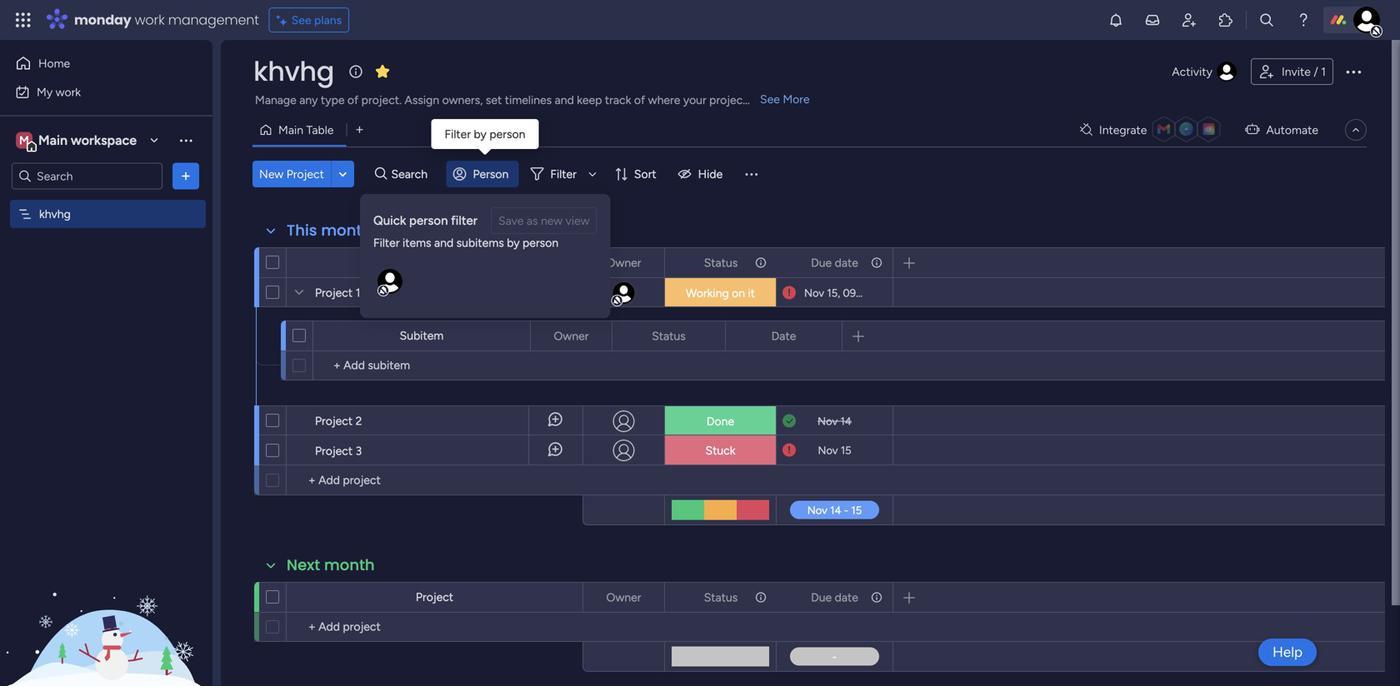 Task type: vqa. For each thing, say whether or not it's contained in the screenshot.
it
yes



Task type: describe. For each thing, give the bounding box(es) containing it.
filter
[[451, 213, 478, 228]]

am
[[875, 287, 892, 300]]

notifications image
[[1108, 12, 1124, 28]]

due for this month
[[811, 256, 832, 270]]

+ Add subitem text field
[[322, 356, 496, 376]]

main for main workspace
[[38, 133, 68, 148]]

dapulse integrations image
[[1080, 124, 1092, 136]]

stuck
[[705, 444, 735, 458]]

3
[[356, 444, 362, 458]]

table
[[306, 123, 334, 137]]

due date field for this month
[[807, 254, 862, 272]]

more
[[783, 92, 810, 106]]

main workspace
[[38, 133, 137, 148]]

hide
[[698, 167, 723, 181]]

1 vertical spatial person
[[409, 213, 448, 228]]

2 vertical spatial owner
[[606, 591, 641, 605]]

items
[[403, 236, 431, 250]]

working on it
[[686, 286, 755, 300]]

hide button
[[671, 161, 733, 188]]

subitem
[[400, 329, 444, 343]]

activity
[[1172, 65, 1213, 79]]

2 horizontal spatial options image
[[1343, 62, 1363, 82]]

angle down image
[[339, 168, 347, 180]]

subitems
[[456, 236, 504, 250]]

this
[[287, 220, 317, 241]]

gary orlando image
[[1353, 7, 1380, 33]]

khvhg list box
[[0, 197, 213, 453]]

1 vertical spatial owner field
[[550, 327, 593, 345]]

2 of from the left
[[634, 93, 645, 107]]

1 horizontal spatial and
[[555, 93, 574, 107]]

see plans button
[[269, 8, 349, 33]]

next month
[[287, 555, 375, 576]]

2 vertical spatial owner field
[[602, 589, 645, 607]]

person
[[473, 167, 509, 181]]

main table
[[278, 123, 334, 137]]

lottie animation element
[[0, 518, 213, 687]]

Search field
[[387, 163, 437, 186]]

help image
[[1295, 12, 1312, 28]]

plans
[[314, 13, 342, 27]]

menu image
[[743, 166, 759, 183]]

search everything image
[[1258, 12, 1275, 28]]

14
[[840, 415, 852, 428]]

khvhg field
[[249, 53, 338, 90]]

home
[[38, 56, 70, 70]]

2 vertical spatial person
[[523, 236, 558, 250]]

type
[[321, 93, 345, 107]]

2 vertical spatial status field
[[700, 589, 742, 607]]

home button
[[10, 50, 179, 77]]

09:00
[[843, 287, 873, 300]]

your
[[683, 93, 706, 107]]

show board description image
[[346, 63, 366, 80]]

working
[[686, 286, 729, 300]]

v2 search image
[[375, 165, 387, 184]]

where
[[648, 93, 680, 107]]

quick person filter
[[373, 213, 478, 228]]

invite / 1
[[1282, 65, 1326, 79]]

main table button
[[253, 117, 346, 143]]

monday work management
[[74, 10, 259, 29]]

sort button
[[607, 161, 666, 188]]

v2 overdue deadline image
[[783, 443, 796, 459]]

stands.
[[750, 93, 787, 107]]

nov 15, 09:00 am
[[804, 287, 892, 300]]

due date for this month
[[811, 256, 858, 270]]

2 + add project text field from the top
[[295, 618, 575, 638]]

0 horizontal spatial 1
[[356, 286, 360, 300]]

0 vertical spatial status field
[[700, 254, 742, 272]]

inbox image
[[1144, 12, 1161, 28]]

see plans
[[291, 13, 342, 27]]

automate
[[1266, 123, 1318, 137]]

Date field
[[767, 327, 800, 345]]

due date for next month
[[811, 591, 858, 605]]

filter by person
[[445, 127, 525, 141]]

15,
[[827, 287, 840, 300]]

v2 done deadline image
[[783, 414, 796, 430]]

workspace selection element
[[16, 130, 139, 152]]

invite / 1 button
[[1251, 58, 1333, 85]]

This month field
[[283, 220, 376, 242]]

integrate
[[1099, 123, 1147, 137]]

khvhg inside list box
[[39, 207, 71, 221]]

my work
[[37, 85, 81, 99]]

owners,
[[442, 93, 483, 107]]

2
[[356, 414, 362, 428]]

see for see plans
[[291, 13, 311, 27]]

done
[[707, 415, 734, 429]]

it
[[748, 286, 755, 300]]

activity button
[[1165, 58, 1244, 85]]

1 inside invite / 1 button
[[1321, 65, 1326, 79]]

1 vertical spatial by
[[507, 236, 520, 250]]

collapse board header image
[[1349, 123, 1363, 137]]

new
[[259, 167, 284, 181]]

apps image
[[1218, 12, 1234, 28]]

0 vertical spatial owner
[[606, 256, 641, 270]]

remove from favorites image
[[374, 63, 391, 80]]

0 horizontal spatial by
[[474, 127, 487, 141]]

nov for done
[[818, 415, 838, 428]]

0 horizontal spatial options image
[[178, 168, 194, 185]]



Task type: locate. For each thing, give the bounding box(es) containing it.
management
[[168, 10, 259, 29]]

0 vertical spatial nov
[[804, 287, 824, 300]]

work right the monday
[[135, 10, 165, 29]]

1 vertical spatial status field
[[648, 327, 690, 345]]

manage any type of project. assign owners, set timelines and keep track of where your project stands.
[[255, 93, 787, 107]]

main left table
[[278, 123, 303, 137]]

project
[[709, 93, 747, 107]]

0 vertical spatial see
[[291, 13, 311, 27]]

2 date from the top
[[835, 591, 858, 605]]

person
[[489, 127, 525, 141], [409, 213, 448, 228], [523, 236, 558, 250]]

1 down this month field
[[356, 286, 360, 300]]

date for next month
[[835, 591, 858, 605]]

my work button
[[10, 79, 179, 105]]

workspace
[[71, 133, 137, 148]]

1 vertical spatial see
[[760, 92, 780, 106]]

1 horizontal spatial khvhg
[[253, 53, 334, 90]]

1 vertical spatial due date
[[811, 591, 858, 605]]

option
[[0, 199, 213, 203]]

/
[[1314, 65, 1318, 79]]

help button
[[1259, 639, 1317, 667]]

0 vertical spatial 1
[[1321, 65, 1326, 79]]

set
[[486, 93, 502, 107]]

assign
[[405, 93, 439, 107]]

0 vertical spatial + add project text field
[[295, 471, 575, 491]]

0 vertical spatial date
[[835, 256, 858, 270]]

lottie animation image
[[0, 518, 213, 687]]

filter down quick
[[373, 236, 400, 250]]

filter inside popup button
[[550, 167, 577, 181]]

add view image
[[356, 124, 363, 136]]

0 horizontal spatial and
[[434, 236, 454, 250]]

arrow down image
[[582, 164, 602, 184]]

1 horizontal spatial 1
[[1321, 65, 1326, 79]]

1 horizontal spatial filter
[[445, 127, 471, 141]]

Next month field
[[283, 555, 379, 577]]

Owner field
[[602, 254, 645, 272], [550, 327, 593, 345], [602, 589, 645, 607]]

filter left arrow down icon
[[550, 167, 577, 181]]

nov left 15
[[818, 444, 838, 458]]

1 horizontal spatial work
[[135, 10, 165, 29]]

main inside workspace selection element
[[38, 133, 68, 148]]

1 of from the left
[[347, 93, 359, 107]]

0 vertical spatial filter
[[445, 127, 471, 141]]

main
[[278, 123, 303, 137], [38, 133, 68, 148]]

1 date from the top
[[835, 256, 858, 270]]

and
[[555, 93, 574, 107], [434, 236, 454, 250]]

1 vertical spatial due
[[811, 591, 832, 605]]

Search in workspace field
[[35, 167, 139, 186]]

work inside button
[[56, 85, 81, 99]]

due for next month
[[811, 591, 832, 605]]

0 vertical spatial person
[[489, 127, 525, 141]]

workspace image
[[16, 131, 33, 150]]

person down set
[[489, 127, 525, 141]]

0 horizontal spatial of
[[347, 93, 359, 107]]

timelines
[[505, 93, 552, 107]]

keep
[[577, 93, 602, 107]]

1 right /
[[1321, 65, 1326, 79]]

month inside field
[[321, 220, 372, 241]]

1 horizontal spatial options image
[[753, 584, 765, 612]]

main inside button
[[278, 123, 303, 137]]

by right "subitems"
[[507, 236, 520, 250]]

project inside button
[[286, 167, 324, 181]]

see for see more
[[760, 92, 780, 106]]

0 vertical spatial khvhg
[[253, 53, 334, 90]]

project for project 1
[[315, 286, 353, 300]]

date
[[835, 256, 858, 270], [835, 591, 858, 605]]

work
[[135, 10, 165, 29], [56, 85, 81, 99]]

1 vertical spatial month
[[324, 555, 375, 576]]

due date field for next month
[[807, 589, 862, 607]]

month right the next
[[324, 555, 375, 576]]

0 horizontal spatial filter
[[373, 236, 400, 250]]

0 vertical spatial owner field
[[602, 254, 645, 272]]

1 vertical spatial nov
[[818, 415, 838, 428]]

due date
[[811, 256, 858, 270], [811, 591, 858, 605]]

nov left 15,
[[804, 287, 824, 300]]

invite
[[1282, 65, 1311, 79]]

khvhg down search in workspace field
[[39, 207, 71, 221]]

0 horizontal spatial work
[[56, 85, 81, 99]]

1 horizontal spatial see
[[760, 92, 780, 106]]

owner
[[606, 256, 641, 270], [554, 329, 589, 343], [606, 591, 641, 605]]

1 due date field from the top
[[807, 254, 862, 272]]

project.
[[361, 93, 402, 107]]

filter for filter items and subitems by person
[[373, 236, 400, 250]]

1 due from the top
[[811, 256, 832, 270]]

0 vertical spatial month
[[321, 220, 372, 241]]

see left more
[[760, 92, 780, 106]]

work for monday
[[135, 10, 165, 29]]

0 horizontal spatial see
[[291, 13, 311, 27]]

1 vertical spatial due date field
[[807, 589, 862, 607]]

1 horizontal spatial main
[[278, 123, 303, 137]]

person button
[[446, 161, 519, 188]]

this month
[[287, 220, 372, 241]]

track
[[605, 93, 631, 107]]

project 2
[[315, 414, 362, 428]]

of right track
[[634, 93, 645, 107]]

Status field
[[700, 254, 742, 272], [648, 327, 690, 345], [700, 589, 742, 607]]

status
[[704, 256, 738, 270], [652, 329, 686, 343], [704, 591, 738, 605]]

manage
[[255, 93, 297, 107]]

filter for filter
[[550, 167, 577, 181]]

month inside field
[[324, 555, 375, 576]]

project for project 3
[[315, 444, 353, 458]]

1 vertical spatial and
[[434, 236, 454, 250]]

2 due date field from the top
[[807, 589, 862, 607]]

any
[[299, 93, 318, 107]]

nov 14
[[818, 415, 852, 428]]

2 vertical spatial status
[[704, 591, 738, 605]]

see left plans
[[291, 13, 311, 27]]

filter for filter by person
[[445, 127, 471, 141]]

1 vertical spatial status
[[652, 329, 686, 343]]

work for my
[[56, 85, 81, 99]]

main for main table
[[278, 123, 303, 137]]

nov 15
[[818, 444, 851, 458]]

khvhg up any
[[253, 53, 334, 90]]

month
[[321, 220, 372, 241], [324, 555, 375, 576]]

1 horizontal spatial of
[[634, 93, 645, 107]]

by down set
[[474, 127, 487, 141]]

1 vertical spatial work
[[56, 85, 81, 99]]

2 horizontal spatial filter
[[550, 167, 577, 181]]

project 1
[[315, 286, 360, 300]]

column information image
[[870, 256, 883, 270]]

of right type
[[347, 93, 359, 107]]

filter items and subitems by person
[[373, 236, 558, 250]]

+ Add project text field
[[295, 471, 575, 491], [295, 618, 575, 638]]

1 vertical spatial 1
[[356, 286, 360, 300]]

by
[[474, 127, 487, 141], [507, 236, 520, 250]]

1 vertical spatial options image
[[178, 168, 194, 185]]

see more
[[760, 92, 810, 106]]

2 vertical spatial filter
[[373, 236, 400, 250]]

0 horizontal spatial khvhg
[[39, 207, 71, 221]]

new project button
[[253, 161, 331, 188]]

1 vertical spatial date
[[835, 591, 858, 605]]

select product image
[[15, 12, 32, 28]]

0 vertical spatial due
[[811, 256, 832, 270]]

0 vertical spatial options image
[[1343, 62, 1363, 82]]

2 vertical spatial options image
[[753, 584, 765, 612]]

new project
[[259, 167, 324, 181]]

1 + add project text field from the top
[[295, 471, 575, 491]]

Due date field
[[807, 254, 862, 272], [807, 589, 862, 607]]

project for project 2
[[315, 414, 353, 428]]

khvhg
[[253, 53, 334, 90], [39, 207, 71, 221]]

date for this month
[[835, 256, 858, 270]]

see inside button
[[291, 13, 311, 27]]

see
[[291, 13, 311, 27], [760, 92, 780, 106]]

main right workspace image
[[38, 133, 68, 148]]

0 vertical spatial due date field
[[807, 254, 862, 272]]

monday
[[74, 10, 131, 29]]

options image
[[1343, 62, 1363, 82], [178, 168, 194, 185], [753, 584, 765, 612]]

2 due date from the top
[[811, 591, 858, 605]]

column information image
[[754, 256, 768, 270], [754, 591, 768, 605], [870, 591, 883, 605]]

0 vertical spatial work
[[135, 10, 165, 29]]

m
[[19, 133, 29, 148]]

date
[[771, 329, 796, 343]]

1 due date from the top
[[811, 256, 858, 270]]

0 horizontal spatial main
[[38, 133, 68, 148]]

v2 overdue deadline image
[[783, 285, 796, 301]]

autopilot image
[[1245, 119, 1260, 140]]

1 horizontal spatial by
[[507, 236, 520, 250]]

quick
[[373, 213, 406, 228]]

nov left 14 on the right bottom of page
[[818, 415, 838, 428]]

15
[[841, 444, 851, 458]]

and right items
[[434, 236, 454, 250]]

nov
[[804, 287, 824, 300], [818, 415, 838, 428], [818, 444, 838, 458]]

month for next month
[[324, 555, 375, 576]]

work right my
[[56, 85, 81, 99]]

filter
[[445, 127, 471, 141], [550, 167, 577, 181], [373, 236, 400, 250]]

my
[[37, 85, 53, 99]]

nov for working on it
[[804, 287, 824, 300]]

invite members image
[[1181, 12, 1198, 28]]

due
[[811, 256, 832, 270], [811, 591, 832, 605]]

filter button
[[524, 161, 602, 188]]

next
[[287, 555, 320, 576]]

1 vertical spatial owner
[[554, 329, 589, 343]]

0 vertical spatial by
[[474, 127, 487, 141]]

see more link
[[758, 91, 811, 108]]

options image
[[641, 249, 653, 277], [753, 249, 765, 277], [869, 249, 881, 277], [588, 322, 600, 350], [641, 584, 653, 612], [869, 584, 881, 612]]

1
[[1321, 65, 1326, 79], [356, 286, 360, 300]]

2 due from the top
[[811, 591, 832, 605]]

0 vertical spatial due date
[[811, 256, 858, 270]]

project
[[286, 167, 324, 181], [315, 286, 353, 300], [315, 414, 353, 428], [315, 444, 353, 458], [416, 590, 453, 605]]

0 vertical spatial status
[[704, 256, 738, 270]]

filter down owners,
[[445, 127, 471, 141]]

person up items
[[409, 213, 448, 228]]

1 vertical spatial + add project text field
[[295, 618, 575, 638]]

sort
[[634, 167, 656, 181]]

help
[[1273, 644, 1303, 661]]

project 3
[[315, 444, 362, 458]]

1 vertical spatial khvhg
[[39, 207, 71, 221]]

workspace options image
[[178, 132, 194, 149]]

person right "subitems"
[[523, 236, 558, 250]]

2 vertical spatial nov
[[818, 444, 838, 458]]

and left the keep
[[555, 93, 574, 107]]

month for this month
[[321, 220, 372, 241]]

0 vertical spatial and
[[555, 93, 574, 107]]

on
[[732, 286, 745, 300]]

month left quick
[[321, 220, 372, 241]]

1 vertical spatial filter
[[550, 167, 577, 181]]



